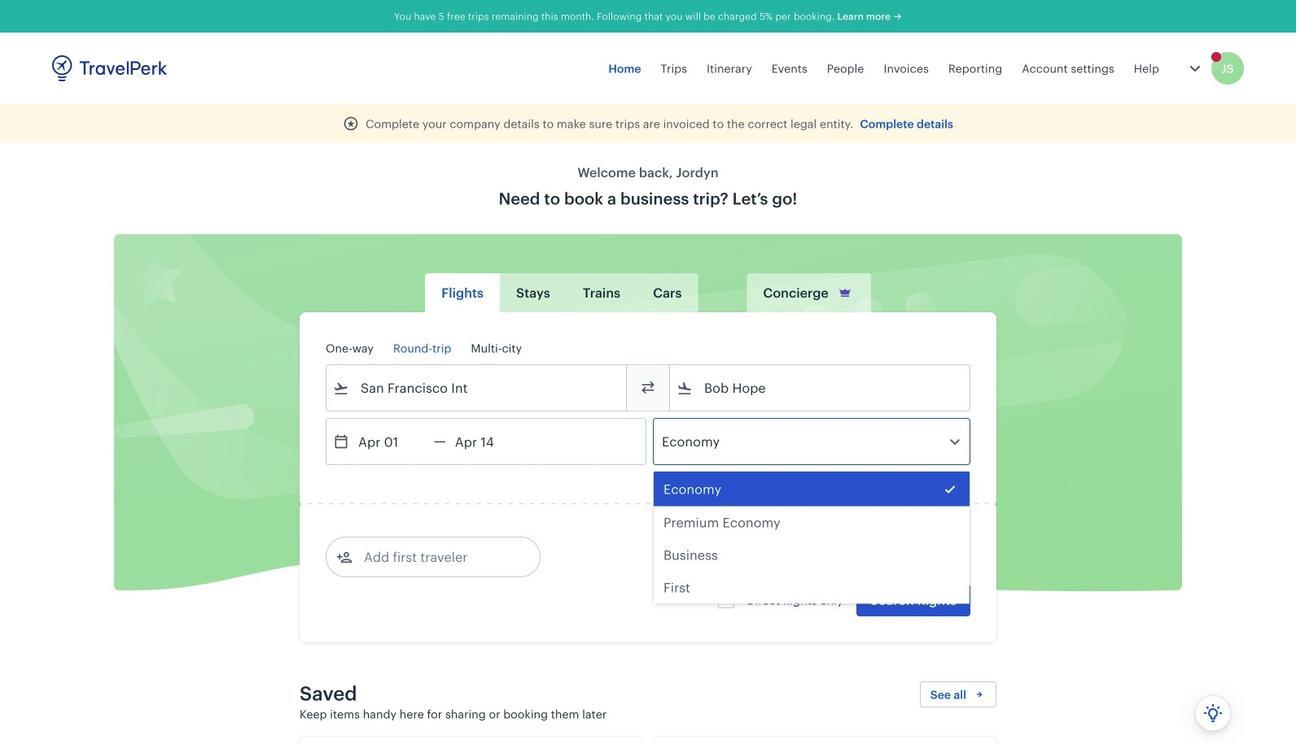 Task type: describe. For each thing, give the bounding box(es) containing it.
Add first traveler search field
[[353, 545, 522, 571]]

Return text field
[[446, 419, 531, 465]]

To search field
[[693, 375, 948, 401]]

From search field
[[349, 375, 605, 401]]

Depart text field
[[349, 419, 434, 465]]



